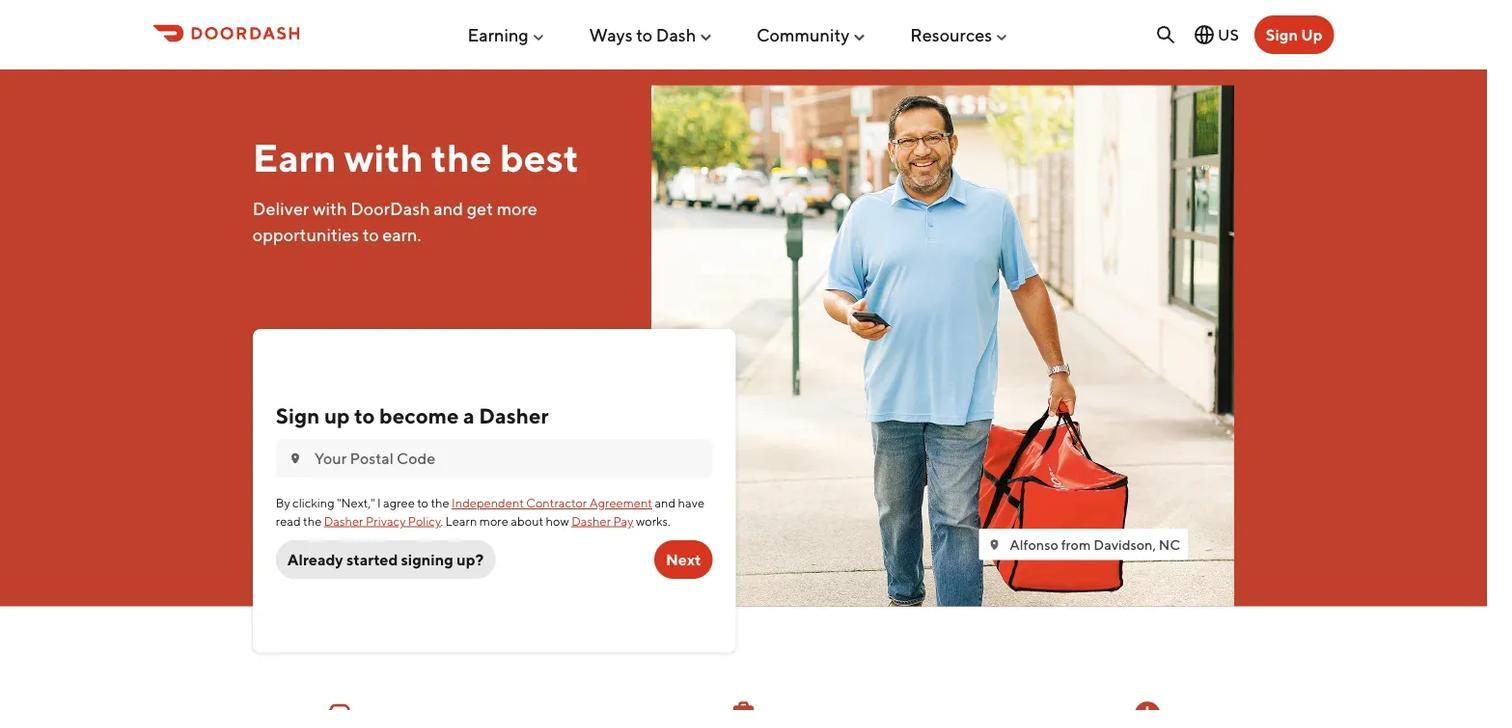 Task type: locate. For each thing, give the bounding box(es) containing it.
more for learn
[[480, 514, 509, 529]]

1 horizontal spatial sign
[[1267, 26, 1299, 44]]

more down independent
[[480, 514, 509, 529]]

0 horizontal spatial sign
[[276, 403, 320, 428]]

sign for sign up
[[1267, 26, 1299, 44]]

vehicle car image
[[324, 700, 355, 712]]

a
[[464, 403, 475, 428]]

dasher
[[479, 403, 549, 428], [324, 514, 364, 529], [572, 514, 611, 529]]

the down clicking
[[303, 514, 322, 529]]

more right get
[[497, 198, 538, 219]]

earning link
[[468, 17, 546, 53]]

resources
[[911, 24, 993, 45]]

dasher pay link
[[572, 514, 634, 529]]

dasher down ""next,""
[[324, 514, 364, 529]]

and
[[434, 198, 464, 219], [655, 496, 676, 511]]

community link
[[757, 17, 868, 53]]

Your Postal Code text field
[[315, 448, 702, 469]]

by
[[276, 496, 290, 511]]

more for get
[[497, 198, 538, 219]]

from
[[1062, 536, 1091, 553]]

dasher up your postal code text field
[[479, 403, 549, 428]]

dasher left pay
[[572, 514, 611, 529]]

with inside deliver with doordash and get more opportunities to earn.
[[313, 198, 347, 219]]

with
[[344, 135, 424, 181], [313, 198, 347, 219]]

already
[[288, 551, 343, 569]]

sign
[[1267, 26, 1299, 44], [276, 403, 320, 428]]

with up 'opportunities'
[[313, 198, 347, 219]]

how
[[546, 514, 570, 529]]

up?
[[457, 551, 484, 569]]

davidson,
[[1094, 536, 1157, 553]]

to left 'earn.'
[[363, 224, 379, 245]]

and up works.
[[655, 496, 676, 511]]

to inside deliver with doordash and get more opportunities to earn.
[[363, 224, 379, 245]]

the inside 'and have read the'
[[303, 514, 322, 529]]

0 vertical spatial sign
[[1267, 26, 1299, 44]]

time fill image
[[1133, 700, 1164, 712]]

policy
[[408, 514, 441, 529]]

resources link
[[911, 17, 1010, 53]]

0 vertical spatial the
[[431, 135, 492, 181]]

1 horizontal spatial and
[[655, 496, 676, 511]]

globe line image
[[1194, 23, 1217, 46]]

sign left the up at the bottom of page
[[276, 403, 320, 428]]

clicking
[[293, 496, 335, 511]]

with up doordash
[[344, 135, 424, 181]]

us
[[1219, 26, 1240, 44]]

and left get
[[434, 198, 464, 219]]

0 vertical spatial and
[[434, 198, 464, 219]]

more
[[497, 198, 538, 219], [480, 514, 509, 529]]

the up get
[[431, 135, 492, 181]]

more inside deliver with doordash and get more opportunities to earn.
[[497, 198, 538, 219]]

to left dash
[[636, 24, 653, 45]]

the
[[431, 135, 492, 181], [431, 496, 450, 511], [303, 514, 322, 529]]

privacy
[[366, 514, 406, 529]]

with for the
[[344, 135, 424, 181]]

to inside 'link'
[[636, 24, 653, 45]]

ways to dash link
[[589, 17, 714, 53]]

2 vertical spatial the
[[303, 514, 322, 529]]

0 vertical spatial with
[[344, 135, 424, 181]]

1 vertical spatial and
[[655, 496, 676, 511]]

pay
[[614, 514, 634, 529]]

earn
[[253, 135, 336, 181]]

to up policy at the bottom of page
[[417, 496, 429, 511]]

the up .
[[431, 496, 450, 511]]

sign for sign up to become a dasher
[[276, 403, 320, 428]]

community
[[757, 24, 850, 45]]

to
[[636, 24, 653, 45], [363, 224, 379, 245], [354, 403, 375, 428], [417, 496, 429, 511]]

ways to dash
[[589, 24, 696, 45]]

works.
[[636, 514, 671, 529]]

signing
[[401, 551, 454, 569]]

sign left the up
[[1267, 26, 1299, 44]]

1 horizontal spatial dasher
[[479, 403, 549, 428]]

2 horizontal spatial dasher
[[572, 514, 611, 529]]

alfonso
[[1010, 536, 1059, 553]]

1 vertical spatial with
[[313, 198, 347, 219]]

agree
[[383, 496, 415, 511]]

1 vertical spatial sign
[[276, 403, 320, 428]]

sign inside button
[[1267, 26, 1299, 44]]

up
[[324, 403, 350, 428]]

deliver
[[253, 198, 309, 219]]

best
[[500, 135, 579, 181]]

0 vertical spatial more
[[497, 198, 538, 219]]

about
[[511, 514, 544, 529]]

deliver with doordash and get more opportunities to earn.
[[253, 198, 538, 245]]

0 horizontal spatial and
[[434, 198, 464, 219]]

1 vertical spatial more
[[480, 514, 509, 529]]



Task type: vqa. For each thing, say whether or not it's contained in the screenshot.
Alfonso from Davidson, NC
yes



Task type: describe. For each thing, give the bounding box(es) containing it.
independent contractor agreement link
[[452, 496, 653, 511]]

become
[[380, 403, 459, 428]]

sign up button
[[1255, 15, 1335, 54]]

dasher privacy policy link
[[324, 514, 441, 529]]

read
[[276, 514, 301, 529]]

have
[[678, 496, 705, 511]]

0 horizontal spatial dasher
[[324, 514, 364, 529]]

earn.
[[383, 224, 422, 245]]

next button
[[655, 541, 713, 579]]

to right the up at the bottom of page
[[354, 403, 375, 428]]

"next,"
[[337, 496, 375, 511]]

and have read the
[[276, 496, 705, 529]]

by clicking "next," i agree to the independent contractor agreement
[[276, 496, 653, 511]]

dasher privacy policy . learn more about how dasher pay works.
[[324, 514, 671, 529]]

alfonso from davidson, nc image
[[652, 86, 1235, 607]]

next
[[666, 551, 702, 569]]

with for doordash
[[313, 198, 347, 219]]

ways
[[589, 24, 633, 45]]

nc
[[1159, 536, 1181, 553]]

learn
[[446, 514, 477, 529]]

started
[[347, 551, 398, 569]]

location pin image
[[288, 451, 303, 467]]

opportunities
[[253, 224, 359, 245]]

alfonso from davidson, nc
[[1010, 536, 1181, 553]]

and inside 'and have read the'
[[655, 496, 676, 511]]

sign up
[[1267, 26, 1323, 44]]

earning
[[468, 24, 529, 45]]

already started signing up?
[[288, 551, 484, 569]]

already started signing up? button
[[276, 541, 496, 579]]

get
[[467, 198, 493, 219]]

location pin image
[[987, 537, 1003, 553]]

agreement
[[590, 496, 653, 511]]

doordash
[[351, 198, 430, 219]]

contractor
[[527, 496, 587, 511]]

order hotbag fill image
[[729, 700, 759, 712]]

earn with the best
[[253, 135, 579, 181]]

.
[[441, 514, 443, 529]]

and inside deliver with doordash and get more opportunities to earn.
[[434, 198, 464, 219]]

i
[[378, 496, 381, 511]]

dash
[[656, 24, 696, 45]]

independent
[[452, 496, 524, 511]]

sign up to become a dasher
[[276, 403, 549, 428]]

1 vertical spatial the
[[431, 496, 450, 511]]

up
[[1302, 26, 1323, 44]]



